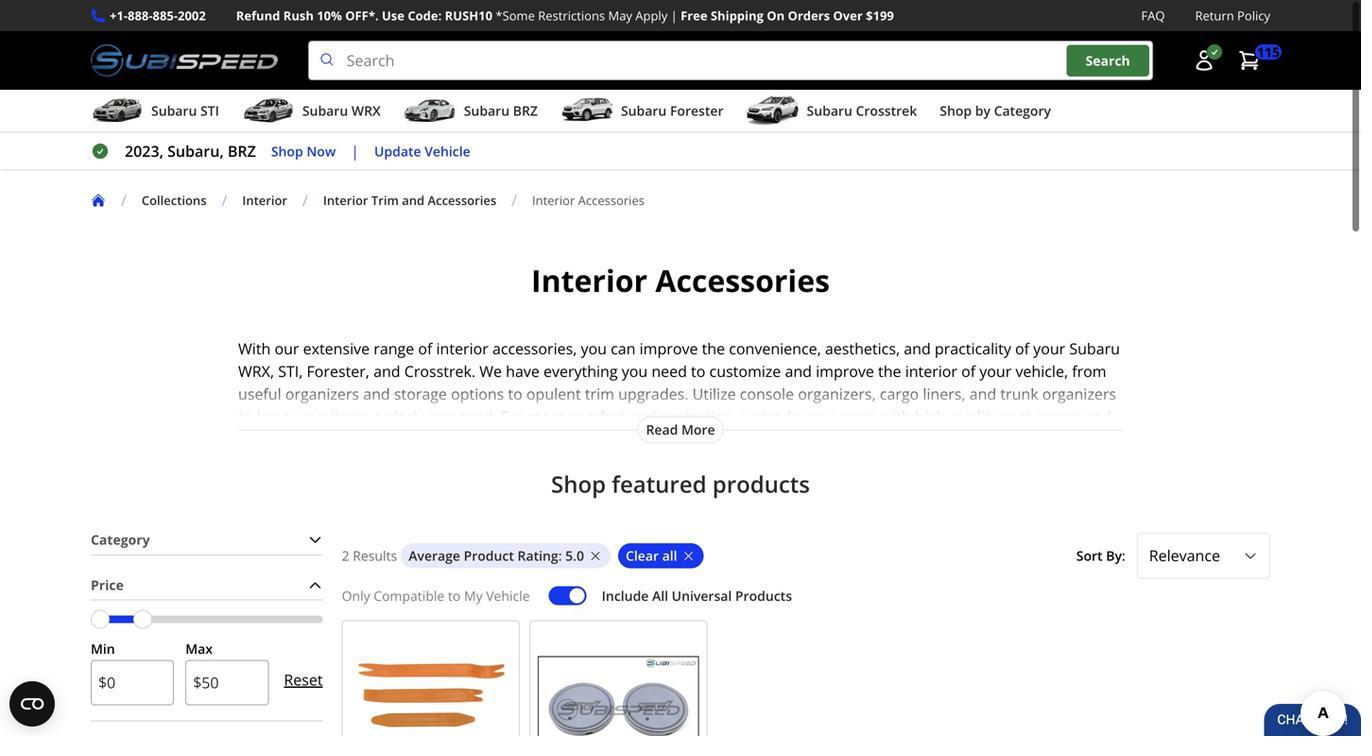 Task type: locate. For each thing, give the bounding box(es) containing it.
quality
[[951, 407, 998, 427], [1010, 429, 1058, 450]]

/ down shop now "link"
[[303, 190, 308, 210]]

of
[[418, 339, 432, 359], [1016, 339, 1030, 359], [962, 361, 976, 382], [815, 452, 829, 472], [1007, 452, 1021, 472]]

subaru for subaru brz
[[464, 102, 510, 120]]

subaru brz
[[464, 102, 538, 120]]

faq
[[1142, 7, 1165, 24]]

to up utilize
[[691, 361, 706, 382]]

interior up the liners,
[[906, 361, 958, 382]]

$199
[[866, 7, 894, 24]]

subaru right a subaru brz thumbnail image
[[464, 102, 510, 120]]

0 vertical spatial vehicle
[[425, 142, 471, 160]]

subaru wrx button
[[242, 94, 381, 132]]

2 vertical spatial improve
[[724, 429, 783, 450]]

open widget image
[[9, 682, 55, 727]]

accessories up "convenience,"
[[656, 260, 830, 301]]

to
[[691, 361, 706, 382], [508, 384, 523, 404], [238, 407, 253, 427], [706, 429, 721, 450], [448, 587, 461, 605]]

0 vertical spatial shop
[[940, 102, 972, 120]]

to left my
[[448, 587, 461, 605]]

a subaru wrx thumbnail image image
[[242, 97, 295, 125]]

storage
[[394, 384, 447, 404]]

average product rating : 5.0
[[409, 547, 584, 565]]

115 button
[[1229, 42, 1282, 80]]

you up everything
[[581, 339, 607, 359]]

to up the make
[[706, 429, 721, 450]]

subaru left forester
[[621, 102, 667, 120]]

0 horizontal spatial a
[[352, 475, 360, 495]]

0 vertical spatial |
[[671, 7, 678, 24]]

off*.
[[345, 7, 379, 24]]

accessories down a subaru forester thumbnail image
[[578, 192, 645, 209]]

1 horizontal spatial vehicle
[[486, 587, 530, 605]]

0 horizontal spatial brz
[[228, 141, 256, 161]]

1 vertical spatial interior
[[906, 361, 958, 382]]

/ right home icon
[[121, 190, 127, 210]]

0 vertical spatial trim
[[585, 384, 615, 404]]

0 horizontal spatial interior
[[436, 339, 489, 359]]

and up husky
[[614, 429, 640, 450]]

protection,
[[660, 407, 737, 427]]

0 vertical spatial for
[[501, 407, 524, 427]]

useful
[[238, 384, 281, 404]]

subaru wrx
[[302, 102, 381, 120]]

subaru brz button
[[403, 94, 538, 132]]

your down covers
[[1025, 452, 1057, 472]]

0 horizontal spatial quality
[[951, 407, 998, 427]]

1 horizontal spatial |
[[671, 7, 678, 24]]

quality down seat at right bottom
[[1010, 429, 1058, 450]]

make
[[689, 452, 728, 472]]

great
[[969, 429, 1006, 450]]

:
[[559, 547, 562, 565]]

use
[[382, 7, 405, 24]]

subaru up from
[[1070, 339, 1120, 359]]

0 vertical spatial you
[[581, 339, 607, 359]]

1 / from the left
[[121, 190, 127, 210]]

interior up crosstrek.
[[436, 339, 489, 359]]

2 organizers from the left
[[1043, 384, 1117, 404]]

improve up 'organizers,'
[[816, 361, 874, 382]]

subaru for subaru crosstrek
[[807, 102, 853, 120]]

compatible
[[374, 587, 445, 605]]

the
[[702, 339, 725, 359], [878, 361, 902, 382], [787, 429, 810, 450], [731, 452, 755, 472]]

interior accessories
[[532, 192, 645, 209], [531, 260, 830, 301]]

a left reflection on the bottom right of the page
[[924, 452, 932, 472]]

a
[[924, 452, 932, 472], [352, 475, 360, 495]]

improve
[[640, 339, 698, 359], [816, 361, 874, 382], [724, 429, 783, 450]]

organizers
[[285, 384, 359, 404], [1043, 384, 1117, 404]]

your down appearance.
[[833, 452, 865, 472]]

0 horizontal spatial vehicle
[[425, 142, 471, 160]]

0 horizontal spatial |
[[351, 141, 359, 161]]

collections link
[[142, 192, 222, 209], [142, 192, 207, 209]]

2 horizontal spatial shop
[[940, 102, 972, 120]]

1 horizontal spatial you
[[622, 361, 648, 382]]

interior accessories up can
[[531, 260, 830, 301]]

subaru forester
[[621, 102, 724, 120]]

1 horizontal spatial accessories
[[578, 192, 645, 209]]

home image
[[91, 193, 106, 208]]

you down can
[[622, 361, 648, 382]]

of up vehicle,
[[1016, 339, 1030, 359]]

shop now link
[[271, 141, 336, 162]]

subaru,
[[167, 141, 224, 161]]

0 horizontal spatial for
[[501, 407, 524, 427]]

shop inside dropdown button
[[940, 102, 972, 120]]

for down high-
[[905, 429, 928, 450]]

subaru right a subaru crosstrek thumbnail image
[[807, 102, 853, 120]]

appearance.
[[814, 429, 901, 450]]

subaru for subaru forester
[[621, 102, 667, 120]]

0 vertical spatial brz
[[513, 102, 538, 120]]

and down the range
[[374, 361, 401, 382]]

a down about
[[352, 475, 360, 495]]

improve up need
[[640, 339, 698, 359]]

subaru for subaru wrx
[[302, 102, 348, 120]]

accessories down update vehicle button
[[428, 192, 497, 209]]

price
[[91, 576, 124, 594]]

1 organizers from the left
[[285, 384, 359, 404]]

rush
[[283, 7, 314, 24]]

0 horizontal spatial accessories
[[428, 192, 497, 209]]

for up inside
[[501, 407, 524, 427]]

0 vertical spatial a
[[924, 452, 932, 472]]

crosstrek.
[[404, 361, 476, 382]]

organizers down forester, at the left of the page
[[285, 384, 359, 404]]

driving
[[364, 475, 412, 495]]

and down lighting,
[[560, 452, 587, 472]]

3 / from the left
[[303, 190, 308, 210]]

free
[[681, 7, 708, 24]]

0 horizontal spatial improve
[[640, 339, 698, 359]]

brz left a subaru forester thumbnail image
[[513, 102, 538, 120]]

brz right subaru,
[[228, 141, 256, 161]]

vehicle right my
[[486, 587, 530, 605]]

customize
[[710, 361, 781, 382]]

you
[[581, 339, 607, 359], [622, 361, 648, 382]]

brz inside dropdown button
[[513, 102, 538, 120]]

shop down lighting,
[[551, 469, 606, 500]]

/ left interior accessories link
[[512, 190, 517, 210]]

0 vertical spatial interior accessories
[[532, 192, 645, 209]]

shop left by
[[940, 102, 972, 120]]

shop left now
[[271, 142, 303, 160]]

|
[[671, 7, 678, 24], [351, 141, 359, 161]]

interior down upgrade
[[759, 452, 811, 472]]

average
[[409, 547, 460, 565]]

your up vehicle,
[[1034, 339, 1066, 359]]

and down "convenience,"
[[785, 361, 812, 382]]

to down useful
[[238, 407, 253, 427]]

2002
[[178, 7, 206, 24]]

subaru left sti
[[151, 102, 197, 120]]

1 horizontal spatial for
[[905, 429, 928, 450]]

/
[[121, 190, 127, 210], [222, 190, 227, 210], [303, 190, 308, 210], [512, 190, 517, 210]]

read
[[646, 421, 678, 439]]

apply
[[636, 7, 668, 24]]

subaru down appearance.
[[869, 452, 920, 472]]

vehicle down a subaru brz thumbnail image
[[425, 142, 471, 160]]

0 vertical spatial quality
[[951, 407, 998, 427]]

mats,
[[434, 429, 473, 450]]

and right covers
[[1085, 407, 1112, 427]]

a subaru brz thumbnail image image
[[403, 97, 456, 125]]

gcs "sti" style led light up coasters (white) - universal image
[[538, 629, 699, 737]]

vehicle inside update vehicle button
[[425, 142, 471, 160]]

category button
[[91, 526, 323, 555]]

1 horizontal spatial a
[[924, 452, 932, 472]]

organizers down from
[[1043, 384, 1117, 404]]

Max text field
[[186, 660, 269, 706]]

1 vertical spatial shop
[[271, 142, 303, 160]]

interior accessories down a subaru forester thumbnail image
[[532, 192, 645, 209]]

vehicle,
[[1016, 361, 1069, 382]]

like
[[431, 452, 455, 472]]

of up crosstrek.
[[418, 339, 432, 359]]

*some
[[496, 7, 535, 24]]

clear all
[[626, 547, 678, 565]]

2 / from the left
[[222, 190, 227, 210]]

1 vertical spatial improve
[[816, 361, 874, 382]]

return
[[1196, 7, 1235, 24]]

1 vertical spatial trim
[[644, 429, 674, 450]]

/ right collections
[[222, 190, 227, 210]]

Select... button
[[1137, 533, 1271, 579]]

0 horizontal spatial you
[[581, 339, 607, 359]]

and up orderly at the left bottom of the page
[[363, 384, 390, 404]]

| right now
[[351, 141, 359, 161]]

1 vertical spatial a
[[352, 475, 360, 495]]

2 results
[[342, 547, 397, 565]]

shop for shop featured products
[[551, 469, 606, 500]]

by:
[[1106, 547, 1126, 565]]

+1-888-885-2002
[[110, 7, 206, 24]]

reflection
[[936, 452, 1003, 472]]

subaru
[[151, 102, 197, 120], [302, 102, 348, 120], [464, 102, 510, 120], [621, 102, 667, 120], [807, 102, 853, 120], [1070, 339, 1120, 359], [869, 452, 920, 472]]

0 horizontal spatial organizers
[[285, 384, 359, 404]]

1 horizontal spatial quality
[[1010, 429, 1058, 450]]

subaru for subaru sti
[[151, 102, 197, 120]]

we
[[480, 361, 502, 382]]

2 vertical spatial shop
[[551, 469, 606, 500]]

code:
[[408, 7, 442, 24]]

quality up great
[[951, 407, 998, 427]]

shop inside "link"
[[271, 142, 303, 160]]

design,
[[238, 452, 288, 472]]

1 vertical spatial |
[[351, 141, 359, 161]]

0 vertical spatial improve
[[640, 339, 698, 359]]

trim up liners.
[[644, 429, 674, 450]]

1 horizontal spatial organizers
[[1043, 384, 1117, 404]]

improve down upgrade
[[724, 429, 783, 450]]

1 horizontal spatial interior
[[759, 452, 811, 472]]

0 vertical spatial interior
[[436, 339, 489, 359]]

can
[[611, 339, 636, 359]]

need
[[652, 361, 687, 382]]

inside
[[477, 429, 519, 450]]

| left free
[[671, 7, 678, 24]]

1 horizontal spatial brz
[[513, 102, 538, 120]]

sort by:
[[1077, 547, 1126, 565]]

0 horizontal spatial shop
[[271, 142, 303, 160]]

with our extensive range of interior accessories, you can improve the convenience, aesthetics, and practicality of your subaru wrx, sti, forester, and crosstrek. we have everything you need to customize and improve the interior of your vehicle, from useful organizers and storage options to opulent trim upgrades. utilize console organizers, cargo liners, and trunk organizers to keep your items orderly arranged. for more comfort and protection, upgrade your seats with high-quality seat covers and cushions. add custom floor mats, inside led lighting, and trim kits to improve the appearance. for their great quality and design, think about brands like weathertech, and husky liners. make the interior of your subaru a reflection of your personality and a driving experience enhancer.
[[238, 339, 1120, 495]]

subaru up now
[[302, 102, 348, 120]]

2 horizontal spatial improve
[[816, 361, 874, 382]]

2 horizontal spatial interior
[[906, 361, 958, 382]]

2
[[342, 547, 349, 565]]

vehicle
[[425, 142, 471, 160], [486, 587, 530, 605]]

rush10
[[445, 7, 493, 24]]

2 horizontal spatial accessories
[[656, 260, 830, 301]]

0 horizontal spatial trim
[[585, 384, 615, 404]]

1 horizontal spatial shop
[[551, 469, 606, 500]]

products
[[713, 469, 810, 500]]

trim up the comfort
[[585, 384, 615, 404]]

interior
[[242, 192, 287, 209], [323, 192, 368, 209], [532, 192, 575, 209], [531, 260, 648, 301]]

category
[[994, 102, 1051, 120]]

update
[[374, 142, 421, 160]]

115
[[1258, 43, 1280, 61]]

return policy
[[1196, 7, 1271, 24]]

your
[[1034, 339, 1066, 359], [980, 361, 1012, 382], [295, 407, 327, 427], [804, 407, 837, 427], [833, 452, 865, 472], [1025, 452, 1057, 472]]

select... image
[[1243, 549, 1258, 564]]



Task type: describe. For each thing, give the bounding box(es) containing it.
interior accessories link
[[532, 192, 660, 209]]

personality
[[238, 475, 317, 495]]

/ for collections
[[121, 190, 127, 210]]

shop for shop now
[[271, 142, 303, 160]]

search button
[[1067, 45, 1150, 76]]

885-
[[153, 7, 178, 24]]

and left trunk
[[970, 384, 997, 404]]

refund
[[236, 7, 280, 24]]

organizers,
[[798, 384, 876, 404]]

upgrade
[[741, 407, 800, 427]]

trim
[[371, 192, 399, 209]]

/ for interior
[[222, 190, 227, 210]]

with
[[238, 339, 271, 359]]

aesthetics,
[[825, 339, 900, 359]]

of right reflection on the bottom right of the page
[[1007, 452, 1021, 472]]

shop featured products
[[551, 469, 810, 500]]

shop now
[[271, 142, 336, 160]]

arranged.
[[428, 407, 497, 427]]

1 vertical spatial vehicle
[[486, 587, 530, 605]]

/ for interior trim and accessories
[[303, 190, 308, 210]]

and up cargo
[[904, 339, 931, 359]]

shop for shop by category
[[940, 102, 972, 120]]

crosstrek
[[856, 102, 917, 120]]

read more
[[646, 421, 715, 439]]

1 vertical spatial interior accessories
[[531, 260, 830, 301]]

1 vertical spatial quality
[[1010, 429, 1058, 450]]

your down practicality
[[980, 361, 1012, 382]]

only compatible to my vehicle
[[342, 587, 530, 605]]

a subaru sti thumbnail image image
[[91, 97, 144, 125]]

my
[[464, 587, 483, 605]]

2 vertical spatial interior
[[759, 452, 811, 472]]

husky
[[591, 452, 634, 472]]

minimum slider
[[91, 610, 110, 629]]

have
[[506, 361, 540, 382]]

1 vertical spatial for
[[905, 429, 928, 450]]

maximum slider
[[133, 610, 152, 629]]

from
[[1072, 361, 1107, 382]]

custom
[[341, 429, 393, 450]]

collections
[[142, 192, 207, 209]]

product
[[464, 547, 514, 565]]

extensive
[[303, 339, 370, 359]]

range
[[374, 339, 414, 359]]

your up add
[[295, 407, 327, 427]]

accessories,
[[493, 339, 577, 359]]

min
[[91, 640, 115, 658]]

about
[[332, 452, 373, 472]]

2023,
[[125, 141, 164, 161]]

with
[[881, 407, 911, 427]]

the down upgrade
[[787, 429, 810, 450]]

shipping
[[711, 7, 764, 24]]

2023, subaru, brz
[[125, 141, 256, 161]]

return policy link
[[1196, 6, 1271, 26]]

1 vertical spatial brz
[[228, 141, 256, 161]]

universal
[[672, 587, 732, 605]]

subispeed logo image
[[91, 41, 278, 80]]

comfort
[[569, 407, 625, 427]]

search
[[1086, 51, 1131, 69]]

4 / from the left
[[512, 190, 517, 210]]

the up customize
[[702, 339, 725, 359]]

reset button
[[284, 658, 323, 703]]

options
[[451, 384, 504, 404]]

update vehicle button
[[374, 141, 471, 162]]

1 horizontal spatial improve
[[724, 429, 783, 450]]

and down covers
[[1061, 429, 1088, 450]]

and down upgrades.
[[629, 407, 656, 427]]

clear
[[626, 547, 659, 565]]

to down have in the left of the page
[[508, 384, 523, 404]]

+1-888-885-2002 link
[[110, 6, 206, 26]]

sort
[[1077, 547, 1103, 565]]

and down about
[[321, 475, 348, 495]]

update vehicle
[[374, 142, 471, 160]]

interior trim and accessories
[[323, 192, 497, 209]]

gcs interior trim panel tools - universal image
[[350, 629, 512, 737]]

kits
[[678, 429, 702, 450]]

the up cargo
[[878, 361, 902, 382]]

+1-
[[110, 7, 128, 24]]

subaru crosstrek
[[807, 102, 917, 120]]

subaru crosstrek button
[[747, 94, 917, 132]]

5.0
[[566, 547, 584, 565]]

your down 'organizers,'
[[804, 407, 837, 427]]

seats
[[840, 407, 877, 427]]

more
[[682, 421, 715, 439]]

include
[[602, 587, 649, 605]]

of down practicality
[[962, 361, 976, 382]]

button image
[[1193, 49, 1216, 72]]

and right trim
[[402, 192, 425, 209]]

trunk
[[1001, 384, 1039, 404]]

policy
[[1238, 7, 1271, 24]]

liners.
[[638, 452, 685, 472]]

faq link
[[1142, 6, 1165, 26]]

featured
[[612, 469, 707, 500]]

subaru forester button
[[561, 94, 724, 132]]

think
[[292, 452, 328, 472]]

forester,
[[307, 361, 370, 382]]

items
[[331, 407, 370, 427]]

products
[[736, 587, 792, 605]]

a subaru crosstrek thumbnail image image
[[747, 97, 799, 125]]

over
[[833, 7, 863, 24]]

shop by category button
[[940, 94, 1051, 132]]

console
[[740, 384, 794, 404]]

results
[[353, 547, 397, 565]]

wrx,
[[238, 361, 274, 382]]

a subaru forester thumbnail image image
[[561, 97, 614, 125]]

now
[[307, 142, 336, 160]]

our
[[275, 339, 299, 359]]

1 horizontal spatial trim
[[644, 429, 674, 450]]

the right the make
[[731, 452, 755, 472]]

their
[[932, 429, 965, 450]]

Min text field
[[91, 660, 174, 706]]

forester
[[670, 102, 724, 120]]

1 vertical spatial you
[[622, 361, 648, 382]]

lighting,
[[554, 429, 610, 450]]

search input field
[[308, 41, 1154, 80]]

brands
[[377, 452, 427, 472]]

shop by category
[[940, 102, 1051, 120]]

opulent
[[527, 384, 581, 404]]

of down appearance.
[[815, 452, 829, 472]]

888-
[[128, 7, 153, 24]]

only
[[342, 587, 370, 605]]



Task type: vqa. For each thing, say whether or not it's contained in the screenshot.
upgrades.
yes



